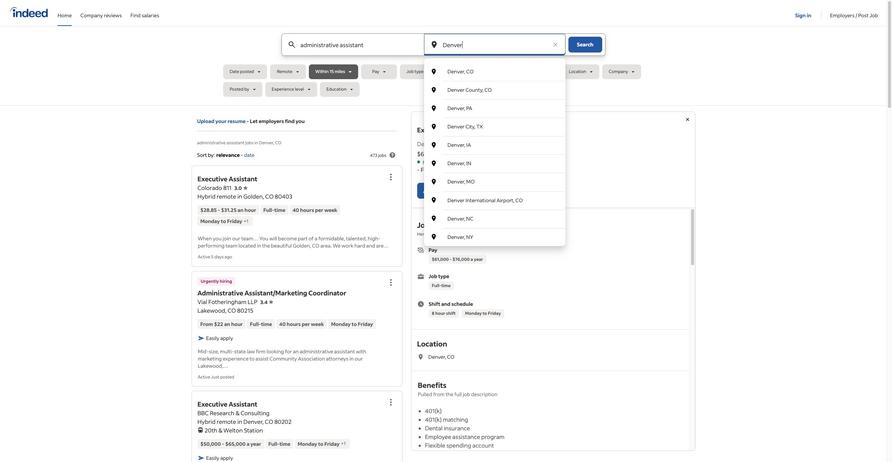 Task type: locate. For each thing, give the bounding box(es) containing it.
not interested image
[[490, 186, 498, 195]]

None search field
[[223, 33, 663, 246]]

clear location input image
[[552, 41, 559, 48]]

job actions for administrative assistant/marketing coordinator is collapsed image
[[386, 278, 395, 287]]

help icon image
[[388, 151, 397, 159]]



Task type: describe. For each thing, give the bounding box(es) containing it.
save this job image
[[468, 186, 477, 195]]

Edit location text field
[[441, 34, 548, 55]]

search suggestions list box
[[424, 63, 565, 246]]

3.0 out of five stars rating image
[[234, 185, 248, 192]]

search: Job title, keywords, or company text field
[[299, 34, 411, 55]]

job actions for executive assistant is collapsed image
[[386, 173, 395, 182]]

transit information image
[[197, 426, 203, 433]]

close job details image
[[683, 115, 692, 124]]

3.4 out of five stars rating image
[[260, 299, 273, 305]]

job actions for executive assistant is collapsed image
[[386, 398, 395, 407]]



Task type: vqa. For each thing, say whether or not it's contained in the screenshot.
the job actions for commercial construction scheduler is collapsed image
no



